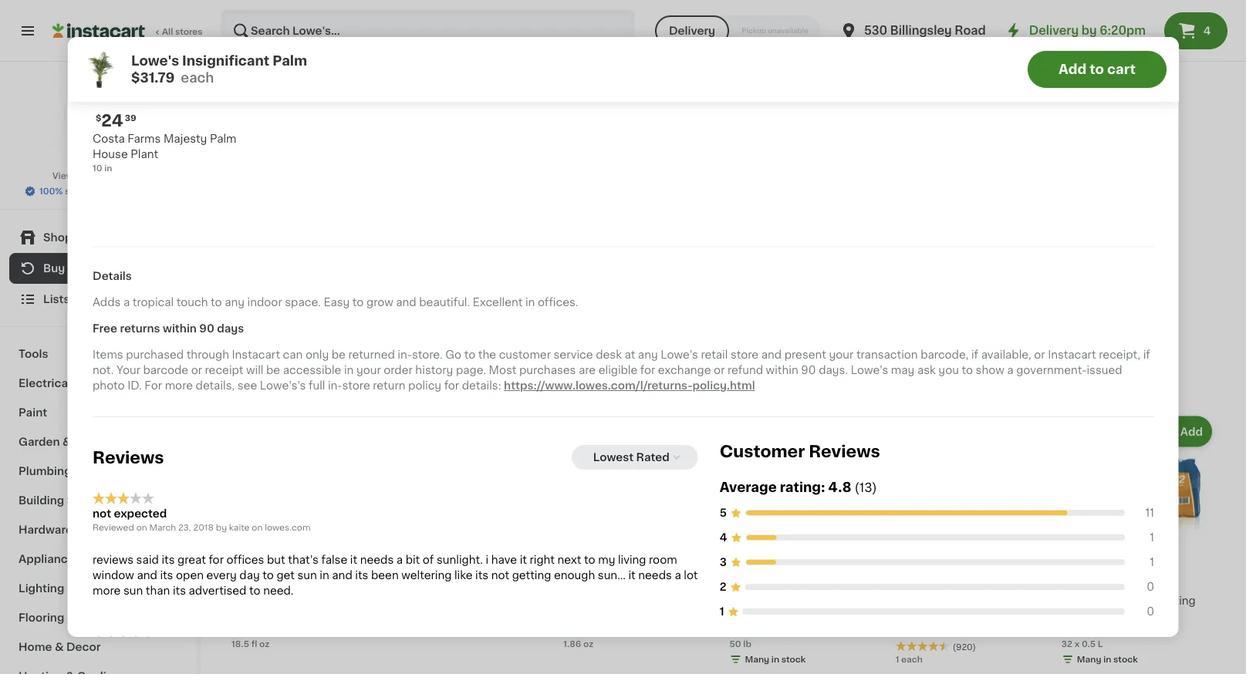 Task type: locate. For each thing, give the bounding box(es) containing it.
$ inside $ 189 79
[[899, 576, 905, 584]]

it down living
[[628, 570, 635, 581]]

0 horizontal spatial 6
[[739, 575, 750, 591]]

add inside the product "group"
[[1181, 426, 1203, 437]]

its down i
[[475, 570, 488, 581]]

0 horizontal spatial 2
[[240, 575, 251, 591]]

1 horizontal spatial $ 24 39
[[401, 575, 441, 591]]

a left 'bit'
[[396, 555, 403, 565]]

more down 'barcode'
[[165, 381, 193, 391]]

stock down sakrete 0.5 cubic feet play sand
[[782, 656, 806, 664]]

1 horizontal spatial 90
[[801, 365, 816, 376]]

a right the adds
[[123, 297, 129, 308]]

0 vertical spatial $ 24 39
[[95, 113, 136, 129]]

0 vertical spatial needs
[[360, 555, 393, 565]]

buy left it
[[232, 88, 278, 110]]

0 horizontal spatial buy
[[43, 263, 65, 274]]

stock down niagara purified drinking water
[[1114, 656, 1138, 664]]

items for items purchased through instacart can only be returned in-store. go to the customer service desk at any lowe's retail store and present your transaction barcode, if available, or instacart receipt, if not. your barcode or receipt will be accessible in your order history page. most purchases are eligible for exchange or refund within 90 days. lowe's may ask you to show a government-issued photo id. for more details, see lowe's's full in-store return policy for details:
[[92, 350, 123, 361]]

2 product group from the left
[[398, 413, 551, 637]]

store.
[[412, 350, 442, 361]]

None search field
[[221, 9, 635, 52]]

for up every
[[208, 555, 223, 565]]

to left my
[[584, 555, 595, 565]]

in inside 'reviews said its great for offices but that's false it needs a bit of sunlight. i have it right next to my living room window and  its open every day to get sun in and its been weltering like its not getting enough sun... it needs a lot more sun than its advertised to need.'
[[319, 570, 329, 581]]

4 product group from the left
[[730, 413, 884, 669]]

stock for 0.5
[[782, 656, 806, 664]]

needs down room
[[638, 570, 672, 581]]

outdoors
[[74, 437, 127, 448]]

1 vertical spatial add
[[1181, 426, 1203, 437]]

1 horizontal spatial policy
[[408, 381, 441, 391]]

10
[[92, 164, 102, 172]]

many in stock down the l
[[1077, 656, 1138, 664]]

0 horizontal spatial reviews
[[92, 450, 164, 466]]

2 left 69
[[573, 575, 583, 591]]

delivery inside delivery button
[[669, 25, 716, 36]]

$ for sakrete 0.5 cubic feet play sand
[[733, 576, 739, 584]]

0 vertical spatial buy
[[232, 88, 278, 110]]

1 vertical spatial by
[[216, 523, 227, 532]]

1 down small
[[896, 656, 900, 664]]

paint
[[19, 408, 47, 418]]

on
[[136, 523, 147, 532], [252, 523, 262, 532]]

0 horizontal spatial instacart
[[232, 350, 280, 361]]

a down available,
[[1007, 365, 1014, 376]]

average
[[720, 481, 777, 495]]

to left cart
[[1090, 63, 1104, 76]]

1 if from the left
[[971, 350, 978, 361]]

needs up been
[[360, 555, 393, 565]]

0.5
[[774, 596, 791, 606], [1082, 640, 1096, 649]]

bit
[[405, 555, 420, 565]]

be up lowe's's
[[266, 365, 280, 376]]

many in stock down lb
[[745, 656, 806, 664]]

39 for niagara purified drinking water
[[1083, 576, 1095, 584]]

open
[[176, 570, 203, 581]]

buy up lists
[[43, 263, 65, 274]]

1 vertical spatial 0
[[1147, 607, 1154, 618]]

1 horizontal spatial if
[[1143, 350, 1150, 361]]

1 many in stock from the left
[[745, 656, 806, 664]]

1 horizontal spatial $ 6 39
[[1065, 575, 1095, 591]]

are
[[579, 365, 596, 376]]

many in stock for purified
[[1077, 656, 1138, 664]]

0 vertical spatial within
[[162, 324, 196, 334]]

flooring & tile
[[19, 613, 99, 624]]

1 vertical spatial policy
[[408, 381, 441, 391]]

1 vertical spatial 90
[[801, 365, 816, 376]]

24 up 'costa'
[[101, 113, 123, 129]]

1 horizontal spatial appliances
[[915, 596, 975, 606]]

$ down next
[[567, 576, 573, 584]]

6 up niagara
[[1071, 575, 1082, 591]]

day
[[239, 570, 260, 581]]

1 vertical spatial each
[[902, 656, 923, 664]]

0.5 inside sakrete 0.5 cubic feet play sand
[[774, 596, 791, 606]]

by
[[1082, 25, 1097, 36], [216, 523, 227, 532]]

$ 24 39
[[95, 113, 136, 129], [401, 575, 441, 591]]

1 vertical spatial any
[[638, 350, 658, 361]]

view
[[52, 172, 73, 180]]

2 vertical spatial &
[[55, 642, 64, 653]]

details,
[[195, 381, 234, 391]]

1 inside the product "group"
[[896, 656, 900, 664]]

1 horizontal spatial store
[[731, 350, 759, 361]]

$ 6 39 for niagara
[[1065, 575, 1095, 591]]

6 product group from the left
[[1062, 413, 1216, 669]]

be up customers
[[331, 350, 345, 361]]

buy it again
[[43, 263, 109, 274]]

home
[[19, 642, 52, 653]]

add
[[1059, 63, 1087, 76], [1181, 426, 1203, 437]]

1 vertical spatial buy
[[43, 263, 65, 274]]

next
[[557, 555, 581, 565]]

0 horizontal spatial add
[[1059, 63, 1087, 76]]

1 vertical spatial $ 24 39
[[401, 575, 441, 591]]

for inside ge appliances ahlc05ca 5,000 btu mechanical window air conditioner for small rooms
[[1026, 626, 1041, 637]]

$ right been
[[401, 576, 406, 584]]

$ up 'costa'
[[95, 113, 101, 122]]

0 horizontal spatial items
[[92, 350, 123, 361]]

39 up the 'sakrete'
[[751, 576, 763, 584]]

1 horizontal spatial each
[[902, 656, 923, 664]]

0 vertical spatial &
[[63, 437, 72, 448]]

any up days
[[224, 297, 244, 308]]

in
[[104, 164, 112, 172], [525, 297, 535, 308], [344, 365, 353, 376], [319, 570, 329, 581], [772, 656, 780, 664], [1104, 656, 1112, 664]]

more
[[165, 381, 193, 391], [92, 586, 120, 596]]

appliances up btu
[[915, 596, 975, 606]]

your up days.
[[829, 350, 854, 361]]

2 $ 6 39 from the left
[[1065, 575, 1095, 591]]

and right grow
[[396, 297, 416, 308]]

0 vertical spatial appliances
[[19, 554, 81, 565]]

6:20pm
[[1100, 25, 1146, 36]]

0 horizontal spatial $ 6 39
[[733, 575, 763, 591]]

0 horizontal spatial appliances
[[19, 554, 81, 565]]

if up show
[[971, 350, 978, 361]]

many down 32 x 0.5 l at the right of page
[[1077, 656, 1102, 664]]

or
[[1034, 350, 1045, 361], [191, 365, 202, 376], [714, 365, 725, 376]]

many in stock
[[745, 656, 806, 664], [1077, 656, 1138, 664]]

by right 2018
[[216, 523, 227, 532]]

lists link
[[9, 284, 188, 315]]

sun down that's
[[297, 570, 317, 581]]

buy
[[380, 365, 412, 381]]

0 horizontal spatial 0.5
[[774, 596, 791, 606]]

items
[[92, 350, 123, 361], [232, 365, 280, 381]]

for
[[144, 381, 162, 391]]

in- right full
[[328, 381, 342, 391]]

each inside the product "group"
[[902, 656, 923, 664]]

many down lb
[[745, 656, 770, 664]]

1 vertical spatial appliances
[[915, 596, 975, 606]]

1 horizontal spatial be
[[331, 350, 345, 361]]

1 vertical spatial be
[[266, 365, 280, 376]]

0 for 1
[[1147, 607, 1154, 618]]

$ 6 39 up niagara
[[1065, 575, 1095, 591]]

0 down drinking
[[1147, 607, 1154, 618]]

6
[[739, 575, 750, 591], [1071, 575, 1082, 591]]

more inside 'reviews said its great for offices but that's false it needs a bit of sunlight. i have it right next to my living room window and  its open every day to get sun in and its been weltering like its not getting enough sun... it needs a lot more sun than its advertised to need.'
[[92, 586, 120, 596]]

each down insignificant
[[180, 71, 214, 85]]

guarantee
[[119, 187, 164, 196]]

1 vertical spatial 24
[[406, 575, 428, 591]]

& right garden
[[63, 437, 72, 448]]

return
[[373, 381, 405, 391]]

1 $ 6 39 from the left
[[733, 575, 763, 591]]

1 horizontal spatial 6
[[1071, 575, 1082, 591]]

small
[[896, 642, 925, 653]]

1 horizontal spatial delivery
[[1030, 25, 1079, 36]]

plumbing
[[19, 466, 71, 477]]

39 for sakrete 0.5 cubic feet play sand
[[751, 576, 763, 584]]

1 horizontal spatial in-
[[397, 350, 412, 361]]

0 horizontal spatial more
[[92, 586, 120, 596]]

& left tile
[[67, 613, 76, 624]]

decor
[[66, 642, 101, 653]]

palm up it
[[272, 54, 307, 68]]

delivery for delivery
[[669, 25, 716, 36]]

0 vertical spatial 90
[[199, 324, 214, 334]]

0 horizontal spatial within
[[162, 324, 196, 334]]

it left again
[[68, 263, 75, 274]]

$ up the 'sakrete'
[[733, 576, 739, 584]]

can
[[283, 350, 303, 361]]

1 stock from the left
[[782, 656, 806, 664]]

0 for 2
[[1147, 582, 1154, 593]]

sakrete 0.5 cubic feet play sand
[[730, 596, 879, 622]]

& right the home
[[55, 642, 64, 653]]

oz right fl
[[259, 640, 270, 649]]

24 inside the product "group"
[[406, 575, 428, 591]]

https://www.lowes.com/l/returns-policy.html
[[504, 381, 755, 391]]

$ inside "$ 2 59"
[[235, 576, 240, 584]]

by inside the not expected reviewed on march 23, 2018 by kaite on lowes.com
[[216, 523, 227, 532]]

3
[[720, 557, 727, 568]]

at
[[624, 350, 635, 361]]

delivery button
[[655, 15, 730, 46]]

refund
[[728, 365, 763, 376]]

1 horizontal spatial reviews
[[809, 444, 880, 460]]

39 up farms
[[124, 113, 136, 122]]

customer reviews
[[720, 444, 880, 460]]

customer
[[720, 444, 805, 460]]

to inside button
[[1090, 63, 1104, 76]]

lowe's up exchange
[[661, 350, 698, 361]]

1 horizontal spatial oz
[[584, 640, 594, 649]]

cart
[[1107, 63, 1136, 76]]

on right kaite
[[252, 523, 262, 532]]

5 product group from the left
[[896, 413, 1050, 666]]

1
[[1150, 533, 1154, 544], [1150, 557, 1154, 568], [720, 607, 724, 618], [896, 656, 900, 664]]

each
[[180, 71, 214, 85], [902, 656, 923, 664]]

sun left than
[[123, 586, 143, 596]]

buy it again
[[232, 88, 374, 110]]

lowe's logo image
[[64, 80, 132, 148]]

1 vertical spatial needs
[[638, 570, 672, 581]]

0 vertical spatial 0
[[1147, 582, 1154, 593]]

90 down the present
[[801, 365, 816, 376]]

policy up guarantee
[[108, 172, 135, 180]]

1 product group from the left
[[232, 413, 385, 651]]

1 each
[[896, 656, 923, 664]]

0.5 right x
[[1082, 640, 1096, 649]]

24
[[101, 113, 123, 129], [406, 575, 428, 591]]

lowe's inside lowe's insignificant palm $31.79 each
[[131, 54, 179, 68]]

2
[[240, 575, 251, 591], [573, 575, 583, 591], [720, 582, 726, 593]]

delivery inside delivery by 6:20pm link
[[1030, 25, 1079, 36]]

garden
[[19, 437, 60, 448]]

touch
[[176, 297, 208, 308]]

39 for costa farms majesty palm house plant
[[124, 113, 136, 122]]

oz right the 1.86
[[584, 640, 594, 649]]

instacart up will
[[232, 350, 280, 361]]

1 horizontal spatial buy
[[232, 88, 278, 110]]

tools link
[[9, 340, 188, 369]]

reviews said its great for offices but that's false it needs a bit of sunlight. i have it right next to my living room window and  its open every day to get sun in and its been weltering like its not getting enough sun... it needs a lot more sun than its advertised to need.
[[92, 555, 698, 596]]

2 many in stock from the left
[[1077, 656, 1138, 664]]

add for add to cart
[[1059, 63, 1087, 76]]

0 horizontal spatial on
[[136, 523, 147, 532]]

barcode
[[143, 365, 188, 376]]

69
[[584, 576, 596, 584]]

right
[[530, 555, 555, 565]]

1 6 from the left
[[739, 575, 750, 591]]

&
[[63, 437, 72, 448], [67, 613, 76, 624], [55, 642, 64, 653]]

to right touch
[[210, 297, 222, 308]]

0
[[1147, 582, 1154, 593], [1147, 607, 1154, 618]]

supplies
[[67, 496, 115, 506]]

said
[[136, 555, 159, 565]]

1 horizontal spatial any
[[638, 350, 658, 361]]

or down through
[[191, 365, 202, 376]]

0 horizontal spatial many
[[745, 656, 770, 664]]

service
[[553, 350, 593, 361]]

0 horizontal spatial 24
[[101, 113, 123, 129]]

palm right majesty
[[210, 133, 236, 144]]

in- up order at bottom left
[[397, 350, 412, 361]]

1 vertical spatial more
[[92, 586, 120, 596]]

rooms
[[928, 642, 967, 653]]

and down said
[[137, 570, 157, 581]]

1 0 from the top
[[1147, 582, 1154, 593]]

been
[[371, 570, 398, 581]]

again
[[78, 263, 109, 274]]

appliances inside ge appliances ahlc05ca 5,000 btu mechanical window air conditioner for small rooms
[[915, 596, 975, 606]]

2 horizontal spatial or
[[1034, 350, 1045, 361]]

store up refund in the bottom right of the page
[[731, 350, 759, 361]]

2 horizontal spatial 2
[[720, 582, 726, 593]]

1 horizontal spatial many in stock
[[1077, 656, 1138, 664]]

1 horizontal spatial add
[[1181, 426, 1203, 437]]

0 horizontal spatial store
[[342, 381, 370, 391]]

2 many from the left
[[1077, 656, 1102, 664]]

view pricing policy
[[52, 172, 135, 180]]

to
[[1090, 63, 1104, 76], [210, 297, 222, 308], [352, 297, 364, 308], [464, 350, 475, 361], [962, 365, 973, 376], [584, 555, 595, 565], [262, 570, 274, 581], [249, 586, 260, 596]]

★★★★★
[[92, 493, 154, 505], [92, 493, 154, 505], [232, 626, 286, 637], [232, 626, 286, 637], [730, 626, 784, 637], [730, 626, 784, 637], [564, 626, 618, 637], [564, 626, 618, 637], [1062, 626, 1116, 637], [1062, 626, 1116, 637], [92, 636, 154, 649], [92, 636, 154, 649], [896, 641, 950, 652], [896, 641, 950, 652]]

24 down 'bit'
[[406, 575, 428, 591]]

for down ahlc05ca
[[1026, 626, 1041, 637]]

2 0 from the top
[[1147, 607, 1154, 618]]

0 vertical spatial sun
[[297, 570, 317, 581]]

your down the returned
[[356, 365, 381, 376]]

$ 24 39 up 'costa'
[[95, 113, 136, 129]]

not inside 'reviews said its great for offices but that's false it needs a bit of sunlight. i have it right next to my living room window and  its open every day to get sun in and its been weltering like its not getting enough sun... it needs a lot more sun than its advertised to need.'
[[491, 570, 509, 581]]

$ left '59'
[[235, 576, 240, 584]]

2 oz from the left
[[584, 640, 594, 649]]

more down window
[[92, 586, 120, 596]]

by left 6:20pm
[[1082, 25, 1097, 36]]

get
[[276, 570, 294, 581]]

1 on from the left
[[136, 523, 147, 532]]

reviews up 4.8
[[809, 444, 880, 460]]

39 up niagara
[[1083, 576, 1095, 584]]

1 many from the left
[[745, 656, 770, 664]]

0 vertical spatial add
[[1059, 63, 1087, 76]]

your
[[829, 350, 854, 361], [356, 365, 381, 376]]

stock
[[782, 656, 806, 664], [1114, 656, 1138, 664]]

1 horizontal spatial instacart
[[1048, 350, 1096, 361]]

lowe's up view pricing policy link at the left top of the page
[[79, 154, 118, 164]]

pure
[[232, 596, 256, 606]]

living
[[618, 555, 646, 565]]

1 vertical spatial 4
[[720, 533, 727, 544]]

or up government-
[[1034, 350, 1045, 361]]

1 vertical spatial items
[[232, 365, 280, 381]]

3 product group from the left
[[564, 413, 718, 651]]

available,
[[981, 350, 1031, 361]]

0 horizontal spatial sun
[[123, 586, 143, 596]]

not expected reviewed on march 23, 2018 by kaite on lowes.com
[[92, 508, 310, 532]]

many in stock for 0.5
[[745, 656, 806, 664]]

0 horizontal spatial by
[[216, 523, 227, 532]]

within down touch
[[162, 324, 196, 334]]

product group
[[232, 413, 385, 651], [398, 413, 551, 637], [564, 413, 718, 651], [730, 413, 884, 669], [896, 413, 1050, 666], [1062, 413, 1216, 669]]

regularly
[[416, 365, 493, 381]]

1 vertical spatial within
[[766, 365, 798, 376]]

1 instacart from the left
[[232, 350, 280, 361]]

not down "have"
[[491, 570, 509, 581]]

appliances
[[19, 554, 81, 565], [915, 596, 975, 606]]

1 horizontal spatial items
[[232, 365, 280, 381]]

delivery by 6:20pm
[[1030, 25, 1146, 36]]

2 left '59'
[[240, 575, 251, 591]]

1 vertical spatial palm
[[210, 133, 236, 144]]

0 horizontal spatial or
[[191, 365, 202, 376]]

policy down history
[[408, 381, 441, 391]]

0 vertical spatial 4
[[1204, 25, 1212, 36]]

2 if from the left
[[1143, 350, 1150, 361]]

1 up drinking
[[1150, 557, 1154, 568]]

1 horizontal spatial 0.5
[[1082, 640, 1096, 649]]

0 vertical spatial items
[[92, 350, 123, 361]]

if
[[971, 350, 978, 361], [1143, 350, 1150, 361]]

each down small
[[902, 656, 923, 664]]

buy it again link
[[9, 253, 188, 284]]

instacart up government-
[[1048, 350, 1096, 361]]

530 billingsley road
[[864, 25, 986, 36]]

0 horizontal spatial stock
[[782, 656, 806, 664]]

6 up the 'sakrete'
[[739, 575, 750, 591]]

0 horizontal spatial needs
[[360, 555, 393, 565]]

lowe's link
[[64, 80, 132, 167]]

0 vertical spatial by
[[1082, 25, 1097, 36]]

on down expected
[[136, 523, 147, 532]]

appliances down hardware
[[19, 554, 81, 565]]

$ 6 39 up the 'sakrete'
[[733, 575, 763, 591]]

$ 24 39 inside the product "group"
[[401, 575, 441, 591]]

0 horizontal spatial if
[[971, 350, 978, 361]]

for inside 'reviews said its great for offices but that's false it needs a bit of sunlight. i have it right next to my living room window and  its open every day to get sun in and its been weltering like its not getting enough sun... it needs a lot more sun than its advertised to need.'
[[208, 555, 223, 565]]

2 stock from the left
[[1114, 656, 1138, 664]]

within down the present
[[766, 365, 798, 376]]

1 horizontal spatial stock
[[1114, 656, 1138, 664]]

0 vertical spatial be
[[331, 350, 345, 361]]

reviewed
[[92, 523, 134, 532]]

many for sakrete 0.5 cubic feet play sand
[[745, 656, 770, 664]]

reviews down outdoors
[[92, 450, 164, 466]]

items inside items purchased through instacart can only be returned in-store. go to the customer service desk at any lowe's retail store and present your transaction barcode, if available, or instacart receipt, if not. your barcode or receipt will be accessible in your order history page. most purchases are eligible for exchange or refund within 90 days. lowe's may ask you to show a government-issued photo id. for more details, see lowe's's full in-store return policy for details:
[[92, 350, 123, 361]]

1 horizontal spatial 24
[[406, 575, 428, 591]]

2 6 from the left
[[1071, 575, 1082, 591]]

0 horizontal spatial many in stock
[[745, 656, 806, 664]]

1 horizontal spatial palm
[[272, 54, 307, 68]]

fl
[[251, 640, 257, 649]]

it up getting
[[520, 555, 527, 565]]

1 horizontal spatial 2
[[573, 575, 583, 591]]

sunlight.
[[436, 555, 483, 565]]

0 vertical spatial not
[[92, 508, 111, 519]]

0 horizontal spatial palm
[[210, 133, 236, 144]]

90 left days
[[199, 324, 214, 334]]

id.
[[127, 381, 141, 391]]

any right at
[[638, 350, 658, 361]]

0 vertical spatial palm
[[272, 54, 307, 68]]

and up refund in the bottom right of the page
[[761, 350, 782, 361]]

5
[[720, 508, 727, 519]]

1 horizontal spatial within
[[766, 365, 798, 376]]



Task type: describe. For each thing, give the bounding box(es) containing it.
add to cart button
[[1028, 51, 1167, 88]]

service type group
[[655, 15, 821, 46]]

for up https://www.lowes.com/l/returns-policy.html "link" at the bottom
[[640, 365, 655, 376]]

it
[[283, 88, 301, 110]]

$ for ge appliances ahlc05ca 5,000 btu mechanical window air conditioner for small rooms
[[899, 576, 905, 584]]

farms
[[127, 133, 160, 144]]

expected
[[114, 508, 167, 519]]

39 down of
[[430, 576, 441, 584]]

palm inside costa farms majesty palm house plant 10 in
[[210, 133, 236, 144]]

to up page.
[[464, 350, 475, 361]]

receipt
[[205, 365, 243, 376]]

advertised
[[188, 586, 246, 596]]

to down but
[[262, 570, 274, 581]]

a inside items purchased through instacart can only be returned in-store. go to the customer service desk at any lowe's retail store and present your transaction barcode, if available, or instacart receipt, if not. your barcode or receipt will be accessible in your order history page. most purchases are eligible for exchange or refund within 90 days. lowe's may ask you to show a government-issued photo id. for more details, see lowe's's full in-store return policy for details:
[[1007, 365, 1014, 376]]

to right easy at the top
[[352, 297, 364, 308]]

conditioner
[[959, 626, 1024, 637]]

& for garden
[[63, 437, 72, 448]]

1 horizontal spatial your
[[829, 350, 854, 361]]

and inside items purchased through instacart can only be returned in-store. go to the customer service desk at any lowe's retail store and present your transaction barcode, if available, or instacart receipt, if not. your barcode or receipt will be accessible in your order history page. most purchases are eligible for exchange or refund within 90 days. lowe's may ask you to show a government-issued photo id. for more details, see lowe's's full in-store return policy for details:
[[761, 350, 782, 361]]

18.5
[[232, 640, 249, 649]]

4.8
[[828, 481, 851, 495]]

lowest rated
[[593, 452, 669, 463]]

details
[[92, 271, 131, 282]]

530
[[864, 25, 888, 36]]

building supplies
[[19, 496, 115, 506]]

customers
[[284, 365, 376, 381]]

kaite
[[229, 523, 249, 532]]

in inside costa farms majesty palm house plant 10 in
[[104, 164, 112, 172]]

its right said
[[161, 555, 174, 565]]

stock for purified
[[1114, 656, 1138, 664]]

6 for niagara
[[1071, 575, 1082, 591]]

every
[[206, 570, 236, 581]]

(920)
[[953, 643, 976, 652]]

home & decor
[[19, 642, 101, 653]]

in inside items purchased through instacart can only be returned in-store. go to the customer service desk at any lowe's retail store and present your transaction barcode, if available, or instacart receipt, if not. your barcode or receipt will be accessible in your order history page. most purchases are eligible for exchange or refund within 90 days. lowe's may ask you to show a government-issued photo id. for more details, see lowe's's full in-store return policy for details:
[[344, 365, 353, 376]]

2 for $ 2 69
[[573, 575, 583, 591]]

need.
[[263, 586, 293, 596]]

its left been
[[355, 570, 368, 581]]

product group containing 24
[[398, 413, 551, 637]]

accessible
[[283, 365, 341, 376]]

0 horizontal spatial be
[[266, 365, 280, 376]]

any inside items purchased through instacart can only be returned in-store. go to the customer service desk at any lowe's retail store and present your transaction barcode, if available, or instacart receipt, if not. your barcode or receipt will be accessible in your order history page. most purchases are eligible for exchange or refund within 90 days. lowe's may ask you to show a government-issued photo id. for more details, see lowe's's full in-store return policy for details:
[[638, 350, 658, 361]]

100%
[[39, 187, 63, 196]]

its down open
[[172, 586, 186, 596]]

0 vertical spatial 24
[[101, 113, 123, 129]]

100% satisfaction guarantee button
[[24, 182, 173, 198]]

but
[[267, 555, 285, 565]]

1 oz from the left
[[259, 640, 270, 649]]

free
[[92, 324, 117, 334]]

add to cart
[[1059, 63, 1136, 76]]

issued
[[1087, 365, 1123, 376]]

only
[[305, 350, 329, 361]]

2018
[[193, 523, 213, 532]]

$ for pure leaf iced tea, sweet tea
[[235, 576, 240, 584]]

0 vertical spatial store
[[731, 350, 759, 361]]

1 vertical spatial 0.5
[[1082, 640, 1096, 649]]

50
[[730, 640, 742, 649]]

lb
[[744, 640, 752, 649]]

house
[[92, 149, 128, 159]]

add for add
[[1181, 426, 1203, 437]]

billingsley
[[891, 25, 952, 36]]

lighting
[[19, 584, 64, 594]]

lighting link
[[9, 574, 188, 604]]

pure leaf iced tea, sweet tea
[[232, 596, 371, 622]]

for down history
[[444, 381, 459, 391]]

desk
[[596, 350, 622, 361]]

mechanical
[[956, 611, 1019, 622]]

go
[[445, 350, 461, 361]]

4 inside button
[[1204, 25, 1212, 36]]

& for home
[[55, 642, 64, 653]]

drinking
[[1151, 596, 1196, 606]]

5,000
[[896, 611, 928, 622]]

$ for niagara purified drinking water
[[1065, 576, 1071, 584]]

photo
[[92, 381, 124, 391]]

buy for buy it again
[[43, 263, 65, 274]]

palm inside lowe's insignificant palm $31.79 each
[[272, 54, 307, 68]]

1 horizontal spatial sun
[[297, 570, 317, 581]]

getting
[[512, 570, 551, 581]]

reviews
[[92, 555, 133, 565]]

$ 2 59
[[235, 575, 264, 591]]

not.
[[92, 365, 113, 376]]

it right false
[[350, 555, 357, 565]]

1 horizontal spatial or
[[714, 365, 725, 376]]

1 down 11
[[1150, 533, 1154, 544]]

plant
[[130, 149, 158, 159]]

1.86
[[564, 640, 582, 649]]

items customers buy regularly
[[232, 365, 493, 381]]

iced
[[286, 596, 310, 606]]

sand
[[730, 611, 757, 622]]

hardware link
[[9, 516, 188, 545]]

0 vertical spatial in-
[[397, 350, 412, 361]]

0 horizontal spatial your
[[356, 365, 381, 376]]

average rating: 4.8 (13)
[[720, 481, 877, 495]]

1 horizontal spatial by
[[1082, 25, 1097, 36]]

https://www.lowes.com/l/returns-policy.html link
[[504, 381, 755, 391]]

costa farms majesty palm house plant 10 in
[[92, 133, 236, 172]]

2 on from the left
[[252, 523, 262, 532]]

its up than
[[160, 570, 173, 581]]

6 for sakrete
[[739, 575, 750, 591]]

appliances inside appliances link
[[19, 554, 81, 565]]

not inside the not expected reviewed on march 23, 2018 by kaite on lowes.com
[[92, 508, 111, 519]]

insignificant
[[182, 54, 269, 68]]

a left "lot"
[[675, 570, 681, 581]]

ge appliances ahlc05ca 5,000 btu mechanical window air conditioner for small rooms
[[896, 596, 1041, 653]]

delivery by 6:20pm link
[[1005, 22, 1146, 40]]

tools
[[19, 349, 48, 360]]

through
[[186, 350, 229, 361]]

1 left sand
[[720, 607, 724, 618]]

many for niagara purified drinking water
[[1077, 656, 1102, 664]]

product group containing 189
[[896, 413, 1050, 666]]

32
[[1062, 640, 1073, 649]]

all
[[162, 27, 173, 36]]

l
[[1098, 640, 1104, 649]]

2 for $ 2 59
[[240, 575, 251, 591]]

policy inside items purchased through instacart can only be returned in-store. go to the customer service desk at any lowe's retail store and present your transaction barcode, if available, or instacart receipt, if not. your barcode or receipt will be accessible in your order history page. most purchases are eligible for exchange or refund within 90 days. lowe's may ask you to show a government-issued photo id. for more details, see lowe's's full in-store return policy for details:
[[408, 381, 441, 391]]

page.
[[456, 365, 486, 376]]

to down '59'
[[249, 586, 260, 596]]

2 instacart from the left
[[1048, 350, 1096, 361]]

window
[[896, 626, 939, 637]]

$ 189 79
[[899, 575, 947, 591]]

within inside items purchased through instacart can only be returned in-store. go to the customer service desk at any lowe's retail store and present your transaction barcode, if available, or instacart receipt, if not. your barcode or receipt will be accessible in your order history page. most purchases are eligible for exchange or refund within 90 days. lowe's may ask you to show a government-issued photo id. for more details, see lowe's's full in-store return policy for details:
[[766, 365, 798, 376]]

sun...
[[598, 570, 626, 581]]

90 inside items purchased through instacart can only be returned in-store. go to the customer service desk at any lowe's retail store and present your transaction barcode, if available, or instacart receipt, if not. your barcode or receipt will be accessible in your order history page. most purchases are eligible for exchange or refund within 90 days. lowe's may ask you to show a government-issued photo id. for more details, see lowe's's full in-store return policy for details:
[[801, 365, 816, 376]]

0 horizontal spatial in-
[[328, 381, 342, 391]]

50 lb
[[730, 640, 752, 649]]

$ inside '$ 2 69'
[[567, 576, 573, 584]]

1 vertical spatial sun
[[123, 586, 143, 596]]

excellent
[[473, 297, 522, 308]]

1 vertical spatial store
[[342, 381, 370, 391]]

tile
[[79, 613, 99, 624]]

details:
[[462, 381, 501, 391]]

shop
[[43, 232, 72, 243]]

tea,
[[312, 596, 334, 606]]

costa
[[92, 133, 125, 144]]

lowe's down transaction
[[851, 365, 888, 376]]

32 x 0.5 l
[[1062, 640, 1104, 649]]

eligible
[[598, 365, 637, 376]]

$ 6 39 for sakrete
[[733, 575, 763, 591]]

beautiful.
[[419, 297, 470, 308]]

& for flooring
[[67, 613, 76, 624]]

$ for costa farms majesty palm house plant
[[95, 113, 101, 122]]

purchases
[[519, 365, 576, 376]]

0 horizontal spatial any
[[224, 297, 244, 308]]

niagara
[[1062, 596, 1104, 606]]

0 horizontal spatial $ 24 39
[[95, 113, 136, 129]]

0 horizontal spatial policy
[[108, 172, 135, 180]]

of
[[423, 555, 434, 565]]

items for items customers buy regularly
[[232, 365, 280, 381]]

each inside lowe's insignificant palm $31.79 each
[[180, 71, 214, 85]]

delivery for delivery by 6:20pm
[[1030, 25, 1079, 36]]

to right you
[[962, 365, 973, 376]]

and down false
[[332, 570, 352, 581]]

instacart logo image
[[52, 22, 145, 40]]

exchange
[[658, 365, 711, 376]]

more inside items purchased through instacart can only be returned in-store. go to the customer service desk at any lowe's retail store and present your transaction barcode, if available, or instacart receipt, if not. your barcode or receipt will be accessible in your order history page. most purchases are eligible for exchange or refund within 90 days. lowe's may ask you to show a government-issued photo id. for more details, see lowe's's full in-store return policy for details:
[[165, 381, 193, 391]]

items purchased through instacart can only be returned in-store. go to the customer service desk at any lowe's retail store and present your transaction barcode, if available, or instacart receipt, if not. your barcode or receipt will be accessible in your order history page. most purchases are eligible for exchange or refund within 90 days. lowe's may ask you to show a government-issued photo id. for more details, see lowe's's full in-store return policy for details:
[[92, 350, 1150, 391]]

rated
[[636, 452, 669, 463]]

buy for buy it again
[[232, 88, 278, 110]]



Task type: vqa. For each thing, say whether or not it's contained in the screenshot.
Details
yes



